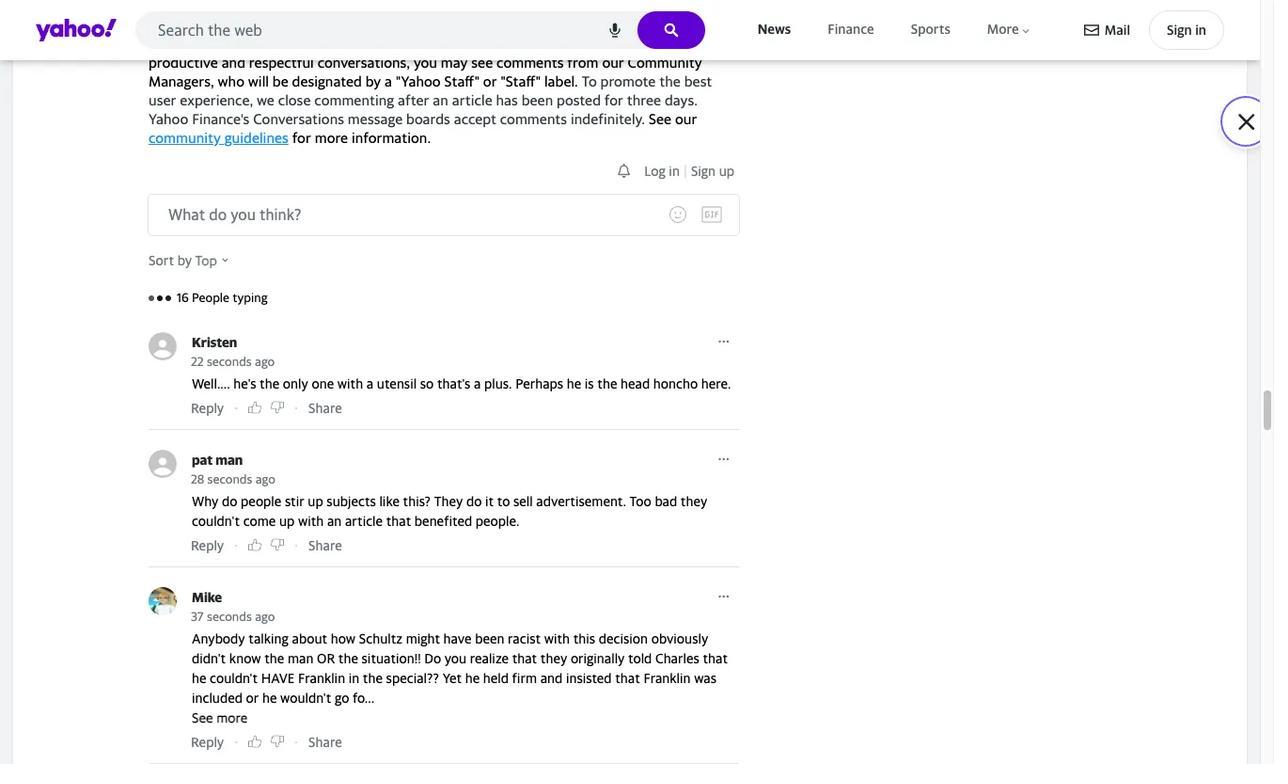 Task type: locate. For each thing, give the bounding box(es) containing it.
sign
[[1168, 22, 1193, 38]]

search image
[[664, 23, 679, 38]]

None search field
[[135, 11, 706, 55]]

toolbar containing mail
[[1085, 10, 1225, 50]]

more
[[988, 21, 1020, 37]]

sign in
[[1168, 22, 1207, 38]]

sports
[[911, 21, 951, 37]]

in
[[1196, 22, 1207, 38]]

mail
[[1105, 22, 1131, 38]]

toolbar
[[1085, 10, 1225, 50]]



Task type: describe. For each thing, give the bounding box(es) containing it.
sign in link
[[1150, 10, 1225, 50]]

Search query text field
[[135, 11, 706, 49]]

finance link
[[824, 17, 878, 42]]

more button
[[984, 17, 1036, 42]]

mail link
[[1085, 13, 1131, 47]]

news link
[[754, 17, 795, 42]]

sports link
[[908, 17, 955, 42]]

news
[[758, 21, 791, 37]]

finance
[[828, 21, 875, 37]]



Task type: vqa. For each thing, say whether or not it's contained in the screenshot.
News
yes



